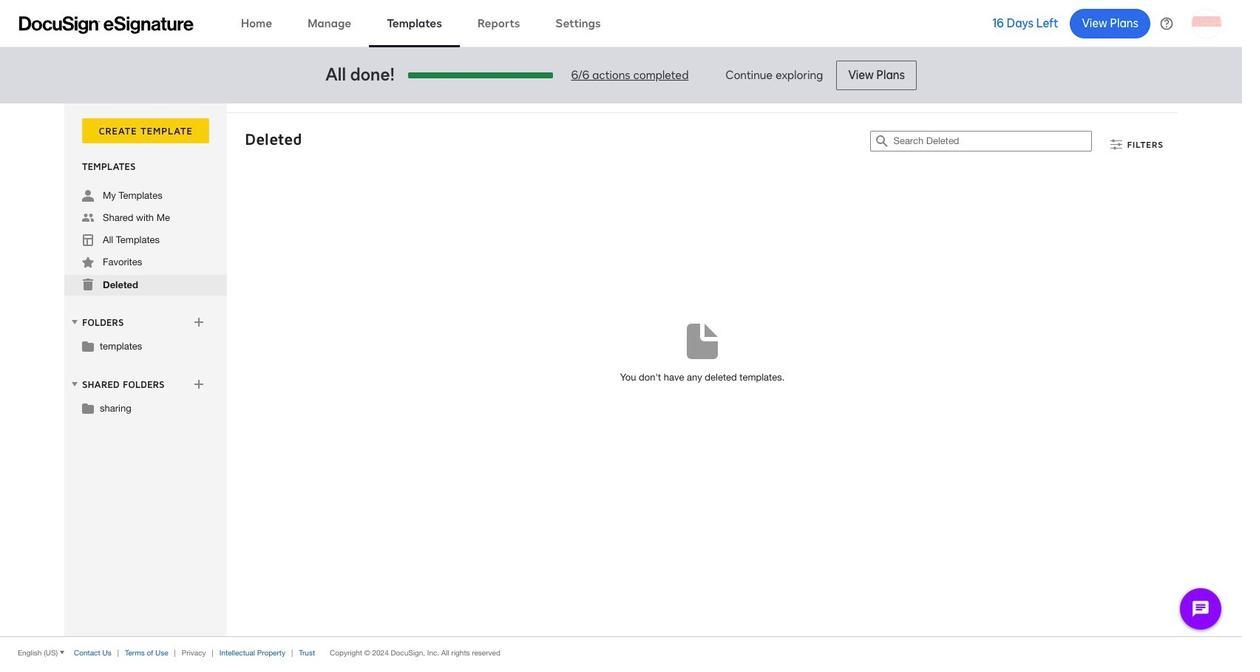 Task type: describe. For each thing, give the bounding box(es) containing it.
secondary navigation region
[[64, 104, 1182, 637]]

templates image
[[82, 234, 94, 246]]

view folders image
[[69, 317, 81, 328]]

docusign esignature image
[[19, 16, 194, 34]]

user image
[[82, 190, 94, 202]]

your uploaded profile image image
[[1192, 9, 1222, 38]]

folder image for view shared folders icon
[[82, 402, 94, 414]]

more info region
[[0, 637, 1243, 669]]

star filled image
[[82, 257, 94, 269]]



Task type: locate. For each thing, give the bounding box(es) containing it.
folder image
[[82, 340, 94, 352], [82, 402, 94, 414]]

0 vertical spatial folder image
[[82, 340, 94, 352]]

1 folder image from the top
[[82, 340, 94, 352]]

trash image
[[82, 279, 94, 291]]

1 vertical spatial folder image
[[82, 402, 94, 414]]

Search Deleted text field
[[894, 132, 1092, 151]]

folder image for view folders image on the left top of the page
[[82, 340, 94, 352]]

2 folder image from the top
[[82, 402, 94, 414]]

view shared folders image
[[69, 379, 81, 390]]

shared image
[[82, 212, 94, 224]]



Task type: vqa. For each thing, say whether or not it's contained in the screenshot.
list
no



